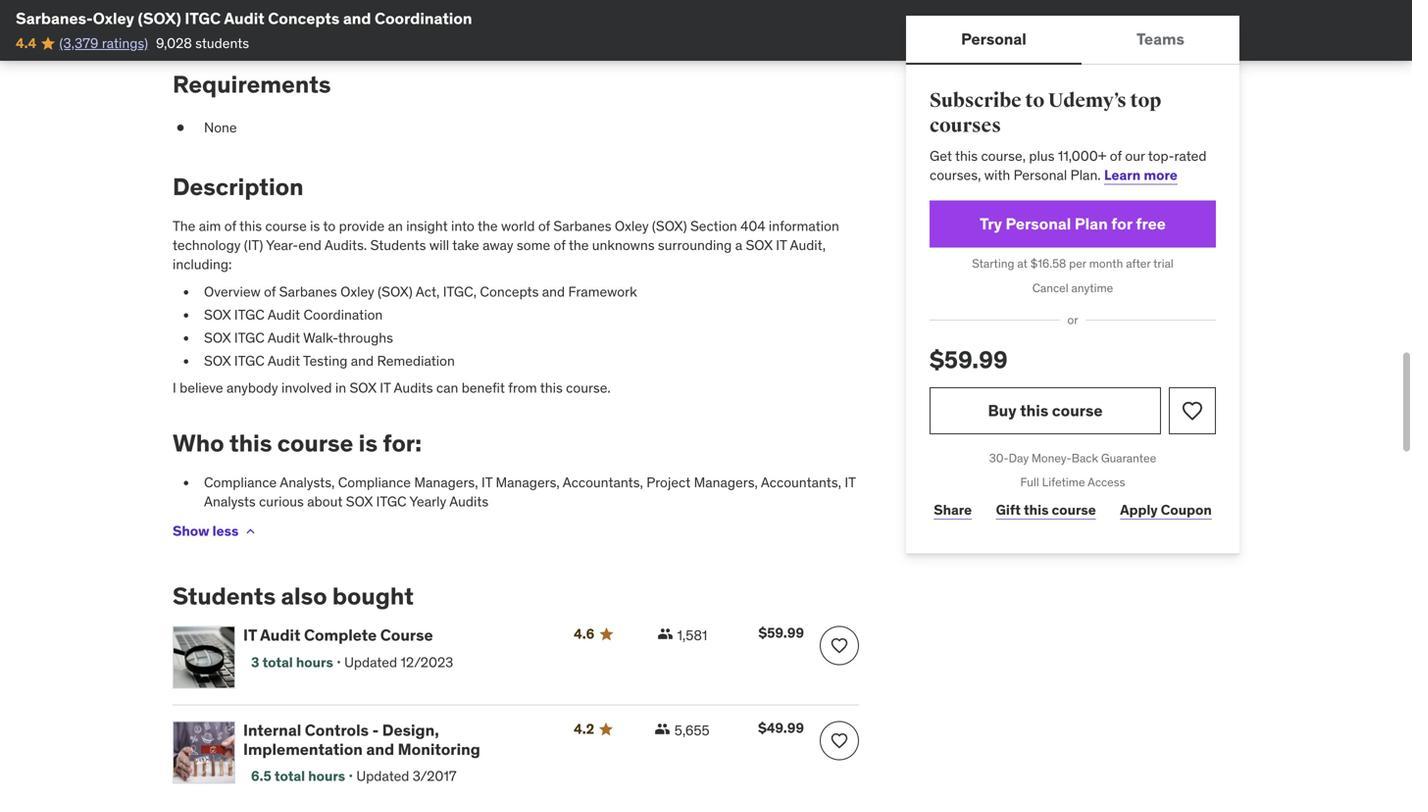 Task type: vqa. For each thing, say whether or not it's contained in the screenshot.
the Robin & Jesper
no



Task type: describe. For each thing, give the bounding box(es) containing it.
updated 12/2023
[[344, 654, 454, 671]]

audit up students
[[224, 8, 265, 28]]

courses,
[[930, 166, 982, 184]]

xsmall image for none
[[173, 118, 188, 138]]

3/2017
[[413, 768, 457, 785]]

updated for -
[[357, 768, 410, 785]]

itgc,
[[443, 283, 477, 301]]

4.2
[[574, 721, 595, 738]]

learn more
[[1105, 166, 1178, 184]]

2 horizontal spatial oxley
[[615, 217, 649, 235]]

buy this course
[[989, 401, 1103, 421]]

audit up involved
[[268, 352, 300, 370]]

1 vertical spatial students
[[173, 582, 276, 611]]

0 vertical spatial coordination
[[375, 8, 472, 28]]

wishlist image for it audit complete course
[[830, 636, 850, 656]]

teams button
[[1082, 16, 1240, 63]]

3 managers, from the left
[[694, 474, 758, 492]]

udemy's
[[1049, 89, 1127, 113]]

from
[[509, 379, 537, 397]]

$16.58
[[1031, 256, 1067, 271]]

audits inside compliance analysts, compliance managers, it managers, accountants, project managers, accountants, it analysts curious about sox itgc yearly audits
[[450, 493, 489, 511]]

gift this course
[[997, 501, 1097, 519]]

apply coupon
[[1121, 501, 1213, 519]]

0 vertical spatial the
[[478, 217, 498, 235]]

updated 3/2017
[[357, 768, 457, 785]]

requirements
[[173, 70, 331, 99]]

design,
[[382, 721, 439, 741]]

it audit complete course
[[243, 626, 433, 646]]

6.5
[[251, 768, 272, 785]]

0 horizontal spatial oxley
[[93, 8, 134, 28]]

unknowns
[[592, 237, 655, 254]]

personal inside button
[[962, 29, 1027, 49]]

complete
[[304, 626, 377, 646]]

9,028 students
[[156, 34, 249, 52]]

this for gift this course
[[1024, 501, 1049, 519]]

hours for audit
[[296, 654, 333, 671]]

sarbanes-
[[16, 8, 93, 28]]

sarbanes-oxley (sox) itgc audit concepts and coordination
[[16, 8, 472, 28]]

of inside get this course, plus 11,000+ of our top-rated courses, with personal plan.
[[1110, 147, 1122, 165]]

can
[[437, 379, 459, 397]]

for:
[[383, 429, 422, 458]]

learn more link
[[1105, 166, 1178, 184]]

students also bought
[[173, 582, 414, 611]]

apply coupon button
[[1117, 491, 1217, 530]]

wishlist image
[[1181, 399, 1205, 423]]

learn
[[1105, 166, 1141, 184]]

0 vertical spatial (sox)
[[138, 8, 181, 28]]

anybody
[[227, 379, 278, 397]]

audit down year-
[[268, 306, 300, 324]]

itgc inside compliance analysts, compliance managers, it managers, accountants, project managers, accountants, it analysts curious about sox itgc yearly audits
[[376, 493, 407, 511]]

show less button
[[173, 512, 258, 551]]

get
[[930, 147, 953, 165]]

will
[[430, 237, 450, 254]]

none
[[204, 119, 237, 137]]

try
[[980, 214, 1003, 234]]

an
[[388, 217, 403, 235]]

controls
[[305, 721, 369, 741]]

with
[[985, 166, 1011, 184]]

involved
[[282, 379, 332, 397]]

9,028
[[156, 34, 192, 52]]

less
[[213, 522, 239, 540]]

internal
[[243, 721, 301, 741]]

of up some at the left top of page
[[539, 217, 550, 235]]

2 compliance from the left
[[338, 474, 411, 492]]

in
[[335, 379, 346, 397]]

some
[[517, 237, 551, 254]]

gift
[[997, 501, 1021, 519]]

benefit
[[462, 379, 505, 397]]

compliance analysts, compliance managers, it managers, accountants, project managers, accountants, it analysts curious about sox itgc yearly audits
[[204, 474, 856, 511]]

(sox) inside the aim of this course is to provide an insight into the world of sarbanes oxley (sox) section 404 information technology (it) year-end audits. students will take away some of the unknowns surrounding a sox it audit, including: overview of sarbanes oxley (sox) act, itgc, concepts and framework sox itgc audit coordination sox itgc audit walk-throughs sox itgc audit testing and remediation i believe anybody involved in sox it audits can benefit from this course.
[[378, 283, 413, 301]]

1,581
[[677, 627, 708, 645]]

back
[[1072, 451, 1099, 466]]

rated
[[1175, 147, 1207, 165]]

30-
[[990, 451, 1009, 466]]

also
[[281, 582, 327, 611]]

cancel
[[1033, 280, 1069, 296]]

1 horizontal spatial sarbanes
[[554, 217, 612, 235]]

1 compliance from the left
[[204, 474, 277, 492]]

information
[[769, 217, 840, 235]]

this up (it)
[[239, 217, 262, 235]]

surrounding
[[658, 237, 732, 254]]

try personal plan for free link
[[930, 201, 1217, 248]]

6.5 total hours
[[251, 768, 346, 785]]

act,
[[416, 283, 440, 301]]

month
[[1090, 256, 1124, 271]]

2 managers, from the left
[[496, 474, 560, 492]]

3
[[251, 654, 259, 671]]

2 vertical spatial oxley
[[341, 283, 375, 301]]

xsmall image inside show less "button"
[[243, 524, 258, 539]]

1 horizontal spatial xsmall image
[[658, 627, 674, 642]]

lifetime
[[1043, 475, 1086, 490]]

of right aim
[[224, 217, 236, 235]]

remediation
[[377, 352, 455, 370]]

4.6
[[574, 626, 595, 643]]

plan
[[1075, 214, 1108, 234]]

0 horizontal spatial $59.99
[[759, 625, 805, 642]]

course.
[[566, 379, 611, 397]]

2 accountants, from the left
[[761, 474, 842, 492]]

-
[[372, 721, 379, 741]]

1 vertical spatial is
[[359, 429, 378, 458]]

access
[[1088, 475, 1126, 490]]

total for audit
[[263, 654, 293, 671]]

(3,379
[[59, 34, 99, 52]]

provide
[[339, 217, 385, 235]]

away
[[483, 237, 514, 254]]

end
[[298, 237, 322, 254]]

updated for complete
[[344, 654, 397, 671]]

gift this course link
[[992, 491, 1101, 530]]

walk-
[[303, 329, 338, 347]]



Task type: locate. For each thing, give the bounding box(es) containing it.
curious
[[259, 493, 304, 511]]

1 horizontal spatial to
[[1026, 89, 1045, 113]]

students down an
[[371, 237, 426, 254]]

sarbanes
[[554, 217, 612, 235], [279, 283, 337, 301]]

0 vertical spatial concepts
[[268, 8, 340, 28]]

project
[[647, 474, 691, 492]]

1 vertical spatial xsmall image
[[658, 627, 674, 642]]

0 vertical spatial $59.99
[[930, 345, 1008, 375]]

is left for:
[[359, 429, 378, 458]]

subscribe
[[930, 89, 1022, 113]]

teams
[[1137, 29, 1185, 49]]

1 horizontal spatial (sox)
[[378, 283, 413, 301]]

1 managers, from the left
[[414, 474, 478, 492]]

tab list containing personal
[[907, 16, 1240, 65]]

0 vertical spatial xsmall image
[[243, 524, 258, 539]]

managers, right project
[[694, 474, 758, 492]]

hours for controls
[[308, 768, 346, 785]]

personal button
[[907, 16, 1082, 63]]

1 horizontal spatial concepts
[[480, 283, 539, 301]]

2 horizontal spatial xsmall image
[[655, 722, 671, 737]]

this for buy this course
[[1021, 401, 1049, 421]]

after
[[1127, 256, 1151, 271]]

of
[[1110, 147, 1122, 165], [224, 217, 236, 235], [539, 217, 550, 235], [554, 237, 566, 254], [264, 283, 276, 301]]

students inside the aim of this course is to provide an insight into the world of sarbanes oxley (sox) section 404 information technology (it) year-end audits. students will take away some of the unknowns surrounding a sox it audit, including: overview of sarbanes oxley (sox) act, itgc, concepts and framework sox itgc audit coordination sox itgc audit walk-throughs sox itgc audit testing and remediation i believe anybody involved in sox it audits can benefit from this course.
[[371, 237, 426, 254]]

managers, down from
[[496, 474, 560, 492]]

1 vertical spatial personal
[[1014, 166, 1068, 184]]

this for get this course, plus 11,000+ of our top-rated courses, with personal plan.
[[956, 147, 978, 165]]

i
[[173, 379, 176, 397]]

1 horizontal spatial is
[[359, 429, 378, 458]]

of right some at the left top of page
[[554, 237, 566, 254]]

404
[[741, 217, 766, 235]]

the aim of this course is to provide an insight into the world of sarbanes oxley (sox) section 404 information technology (it) year-end audits. students will take away some of the unknowns surrounding a sox it audit, including: overview of sarbanes oxley (sox) act, itgc, concepts and framework sox itgc audit coordination sox itgc audit walk-throughs sox itgc audit testing and remediation i believe anybody involved in sox it audits can benefit from this course.
[[173, 217, 840, 397]]

0 horizontal spatial the
[[478, 217, 498, 235]]

aim
[[199, 217, 221, 235]]

1 vertical spatial audits
[[450, 493, 489, 511]]

this inside button
[[1021, 401, 1049, 421]]

1 horizontal spatial students
[[371, 237, 426, 254]]

concepts inside the aim of this course is to provide an insight into the world of sarbanes oxley (sox) section 404 information technology (it) year-end audits. students will take away some of the unknowns surrounding a sox it audit, including: overview of sarbanes oxley (sox) act, itgc, concepts and framework sox itgc audit coordination sox itgc audit walk-throughs sox itgc audit testing and remediation i believe anybody involved in sox it audits can benefit from this course.
[[480, 283, 539, 301]]

1 horizontal spatial audits
[[450, 493, 489, 511]]

the
[[478, 217, 498, 235], [569, 237, 589, 254]]

course up year-
[[265, 217, 307, 235]]

1 vertical spatial (sox)
[[378, 283, 413, 301]]

updated down it audit complete course link
[[344, 654, 397, 671]]

1 vertical spatial total
[[275, 768, 305, 785]]

audit
[[224, 8, 265, 28], [268, 306, 300, 324], [268, 329, 300, 347], [268, 352, 300, 370], [260, 626, 301, 646]]

updated down internal controls - design, implementation and monitoring link
[[357, 768, 410, 785]]

compliance down for:
[[338, 474, 411, 492]]

30-day money-back guarantee full lifetime access
[[990, 451, 1157, 490]]

audits.
[[325, 237, 367, 254]]

1 vertical spatial to
[[323, 217, 336, 235]]

0 horizontal spatial to
[[323, 217, 336, 235]]

personal up subscribe
[[962, 29, 1027, 49]]

hours down it audit complete course
[[296, 654, 333, 671]]

subscribe to udemy's top courses
[[930, 89, 1162, 138]]

is inside the aim of this course is to provide an insight into the world of sarbanes oxley (sox) section 404 information technology (it) year-end audits. students will take away some of the unknowns surrounding a sox it audit, including: overview of sarbanes oxley (sox) act, itgc, concepts and framework sox itgc audit coordination sox itgc audit walk-throughs sox itgc audit testing and remediation i believe anybody involved in sox it audits can benefit from this course.
[[310, 217, 320, 235]]

concepts up requirements
[[268, 8, 340, 28]]

0 vertical spatial audits
[[394, 379, 433, 397]]

hours
[[296, 654, 333, 671], [308, 768, 346, 785]]

per
[[1070, 256, 1087, 271]]

0 vertical spatial personal
[[962, 29, 1027, 49]]

oxley up unknowns
[[615, 217, 649, 235]]

ratings)
[[102, 34, 148, 52]]

1 wishlist image from the top
[[830, 636, 850, 656]]

0 horizontal spatial managers,
[[414, 474, 478, 492]]

1 vertical spatial sarbanes
[[279, 283, 337, 301]]

implementation
[[243, 740, 363, 760]]

sarbanes up unknowns
[[554, 217, 612, 235]]

1 vertical spatial $59.99
[[759, 625, 805, 642]]

starting at $16.58 per month after trial cancel anytime
[[973, 256, 1174, 296]]

students
[[195, 34, 249, 52]]

2 vertical spatial xsmall image
[[655, 722, 671, 737]]

(3,379 ratings)
[[59, 34, 148, 52]]

concepts
[[268, 8, 340, 28], [480, 283, 539, 301]]

try personal plan for free
[[980, 214, 1167, 234]]

2 horizontal spatial managers,
[[694, 474, 758, 492]]

1 horizontal spatial $59.99
[[930, 345, 1008, 375]]

2 vertical spatial personal
[[1006, 214, 1072, 234]]

sarbanes down end
[[279, 283, 337, 301]]

total right 6.5
[[275, 768, 305, 785]]

12/2023
[[401, 654, 454, 671]]

sox inside compliance analysts, compliance managers, it managers, accountants, project managers, accountants, it analysts curious about sox itgc yearly audits
[[346, 493, 373, 511]]

wishlist image
[[830, 636, 850, 656], [830, 732, 850, 751]]

show
[[173, 522, 210, 540]]

analysts
[[204, 493, 256, 511]]

and inside 'internal controls - design, implementation and monitoring'
[[366, 740, 395, 760]]

0 vertical spatial students
[[371, 237, 426, 254]]

a
[[736, 237, 743, 254]]

into
[[451, 217, 475, 235]]

top-
[[1149, 147, 1175, 165]]

of right overview
[[264, 283, 276, 301]]

$59.99 up the buy
[[930, 345, 1008, 375]]

anytime
[[1072, 280, 1114, 296]]

to up audits.
[[323, 217, 336, 235]]

compliance up analysts
[[204, 474, 277, 492]]

this
[[956, 147, 978, 165], [239, 217, 262, 235], [540, 379, 563, 397], [1021, 401, 1049, 421], [230, 429, 272, 458], [1024, 501, 1049, 519]]

this inside get this course, plus 11,000+ of our top-rated courses, with personal plan.
[[956, 147, 978, 165]]

1 horizontal spatial compliance
[[338, 474, 411, 492]]

apply
[[1121, 501, 1158, 519]]

audit left walk-
[[268, 329, 300, 347]]

personal down plus at the top
[[1014, 166, 1068, 184]]

0 horizontal spatial students
[[173, 582, 276, 611]]

2 wishlist image from the top
[[830, 732, 850, 751]]

course up back
[[1053, 401, 1103, 421]]

framework
[[569, 283, 637, 301]]

it
[[776, 237, 787, 254], [380, 379, 391, 397], [482, 474, 493, 492], [845, 474, 856, 492], [243, 626, 257, 646]]

including:
[[173, 256, 232, 273]]

course down lifetime
[[1052, 501, 1097, 519]]

managers, up yearly
[[414, 474, 478, 492]]

xsmall image left 5,655 on the bottom
[[655, 722, 671, 737]]

0 horizontal spatial sarbanes
[[279, 283, 337, 301]]

0 vertical spatial to
[[1026, 89, 1045, 113]]

insight
[[406, 217, 448, 235]]

1 accountants, from the left
[[563, 474, 644, 492]]

updated
[[344, 654, 397, 671], [357, 768, 410, 785]]

xsmall image for 5,655
[[655, 722, 671, 737]]

0 horizontal spatial xsmall image
[[243, 524, 258, 539]]

xsmall image left none
[[173, 118, 188, 138]]

tab list
[[907, 16, 1240, 65]]

1 vertical spatial the
[[569, 237, 589, 254]]

course
[[380, 626, 433, 646]]

course inside button
[[1053, 401, 1103, 421]]

audit up 3 total hours
[[260, 626, 301, 646]]

audits right yearly
[[450, 493, 489, 511]]

this up courses,
[[956, 147, 978, 165]]

coupon
[[1161, 501, 1213, 519]]

xsmall image left 1,581
[[658, 627, 674, 642]]

0 horizontal spatial is
[[310, 217, 320, 235]]

this right who
[[230, 429, 272, 458]]

personal inside get this course, plus 11,000+ of our top-rated courses, with personal plan.
[[1014, 166, 1068, 184]]

1 horizontal spatial managers,
[[496, 474, 560, 492]]

internal controls - design, implementation and monitoring
[[243, 721, 481, 760]]

course for buy this course
[[1053, 401, 1103, 421]]

take
[[453, 237, 480, 254]]

total right the 3
[[263, 654, 293, 671]]

description
[[173, 172, 304, 201]]

5,655
[[675, 722, 710, 740]]

courses
[[930, 114, 1002, 138]]

0 vertical spatial wishlist image
[[830, 636, 850, 656]]

0 vertical spatial hours
[[296, 654, 333, 671]]

to inside the aim of this course is to provide an insight into the world of sarbanes oxley (sox) section 404 information technology (it) year-end audits. students will take away some of the unknowns surrounding a sox it audit, including: overview of sarbanes oxley (sox) act, itgc, concepts and framework sox itgc audit coordination sox itgc audit walk-throughs sox itgc audit testing and remediation i believe anybody involved in sox it audits can benefit from this course.
[[323, 217, 336, 235]]

hours down implementation
[[308, 768, 346, 785]]

to left udemy's
[[1026, 89, 1045, 113]]

yearly
[[410, 493, 447, 511]]

believe
[[180, 379, 223, 397]]

to inside subscribe to udemy's top courses
[[1026, 89, 1045, 113]]

sox
[[746, 237, 773, 254], [204, 306, 231, 324], [204, 329, 231, 347], [204, 352, 231, 370], [350, 379, 377, 397], [346, 493, 373, 511]]

0 vertical spatial oxley
[[93, 8, 134, 28]]

(sox) left the act,
[[378, 283, 413, 301]]

1 vertical spatial wishlist image
[[830, 732, 850, 751]]

testing
[[303, 352, 348, 370]]

share
[[934, 501, 973, 519]]

technology
[[173, 237, 241, 254]]

xsmall image
[[197, 0, 213, 15], [173, 118, 188, 138], [655, 722, 671, 737]]

course for gift this course
[[1052, 501, 1097, 519]]

(sox) section
[[652, 217, 738, 235]]

course for who this course is for:
[[277, 429, 354, 458]]

this right the buy
[[1021, 401, 1049, 421]]

top
[[1131, 89, 1162, 113]]

1 vertical spatial hours
[[308, 768, 346, 785]]

0 vertical spatial xsmall image
[[197, 0, 213, 15]]

our
[[1126, 147, 1146, 165]]

total for controls
[[275, 768, 305, 785]]

1 horizontal spatial accountants,
[[761, 474, 842, 492]]

0 vertical spatial is
[[310, 217, 320, 235]]

0 horizontal spatial audits
[[394, 379, 433, 397]]

coordination inside the aim of this course is to provide an insight into the world of sarbanes oxley (sox) section 404 information technology (it) year-end audits. students will take away some of the unknowns surrounding a sox it audit, including: overview of sarbanes oxley (sox) act, itgc, concepts and framework sox itgc audit coordination sox itgc audit walk-throughs sox itgc audit testing and remediation i believe anybody involved in sox it audits can benefit from this course.
[[304, 306, 383, 324]]

1 horizontal spatial oxley
[[341, 283, 375, 301]]

1 horizontal spatial the
[[569, 237, 589, 254]]

this right gift
[[1024, 501, 1049, 519]]

0 horizontal spatial concepts
[[268, 8, 340, 28]]

oxley up (3,379 ratings) on the top left
[[93, 8, 134, 28]]

year-
[[266, 237, 298, 254]]

0 horizontal spatial accountants,
[[563, 474, 644, 492]]

get this course, plus 11,000+ of our top-rated courses, with personal plan.
[[930, 147, 1207, 184]]

0 vertical spatial sarbanes
[[554, 217, 612, 235]]

1 vertical spatial concepts
[[480, 283, 539, 301]]

to
[[1026, 89, 1045, 113], [323, 217, 336, 235]]

audits inside the aim of this course is to provide an insight into the world of sarbanes oxley (sox) section 404 information technology (it) year-end audits. students will take away some of the unknowns surrounding a sox it audit, including: overview of sarbanes oxley (sox) act, itgc, concepts and framework sox itgc audit coordination sox itgc audit walk-throughs sox itgc audit testing and remediation i believe anybody involved in sox it audits can benefit from this course.
[[394, 379, 433, 397]]

1 vertical spatial updated
[[357, 768, 410, 785]]

concepts down away
[[480, 283, 539, 301]]

course inside the aim of this course is to provide an insight into the world of sarbanes oxley (sox) section 404 information technology (it) year-end audits. students will take away some of the unknowns surrounding a sox it audit, including: overview of sarbanes oxley (sox) act, itgc, concepts and framework sox itgc audit coordination sox itgc audit walk-throughs sox itgc audit testing and remediation i believe anybody involved in sox it audits can benefit from this course.
[[265, 217, 307, 235]]

this for who this course is for:
[[230, 429, 272, 458]]

students down less on the left bottom of page
[[173, 582, 276, 611]]

overview
[[204, 283, 261, 301]]

$49.99
[[759, 720, 805, 737]]

0 vertical spatial total
[[263, 654, 293, 671]]

xsmall image up 9,028 students
[[197, 0, 213, 15]]

$59.99 right 1,581
[[759, 625, 805, 642]]

and
[[343, 8, 371, 28], [542, 283, 565, 301], [351, 352, 374, 370], [366, 740, 395, 760]]

xsmall image right less on the left bottom of page
[[243, 524, 258, 539]]

xsmall image
[[243, 524, 258, 539], [658, 627, 674, 642]]

is up end
[[310, 217, 320, 235]]

who this course is for:
[[173, 429, 422, 458]]

0 horizontal spatial xsmall image
[[173, 118, 188, 138]]

world
[[501, 217, 535, 235]]

0 vertical spatial updated
[[344, 654, 397, 671]]

this right from
[[540, 379, 563, 397]]

1 horizontal spatial xsmall image
[[197, 0, 213, 15]]

more
[[1144, 166, 1178, 184]]

1 vertical spatial xsmall image
[[173, 118, 188, 138]]

managers,
[[414, 474, 478, 492], [496, 474, 560, 492], [694, 474, 758, 492]]

audits down remediation
[[394, 379, 433, 397]]

course up analysts,
[[277, 429, 354, 458]]

oxley up throughs
[[341, 283, 375, 301]]

of left our in the right of the page
[[1110, 147, 1122, 165]]

the left unknowns
[[569, 237, 589, 254]]

buy this course button
[[930, 387, 1162, 435]]

(sox) up 9,028
[[138, 8, 181, 28]]

trial
[[1154, 256, 1174, 271]]

0 horizontal spatial compliance
[[204, 474, 277, 492]]

wishlist image for internal controls - design, implementation and monitoring
[[830, 732, 850, 751]]

the up away
[[478, 217, 498, 235]]

personal up $16.58
[[1006, 214, 1072, 234]]

1 vertical spatial coordination
[[304, 306, 383, 324]]

3 total hours
[[251, 654, 333, 671]]

monitoring
[[398, 740, 481, 760]]

1 vertical spatial oxley
[[615, 217, 649, 235]]

0 horizontal spatial (sox)
[[138, 8, 181, 28]]



